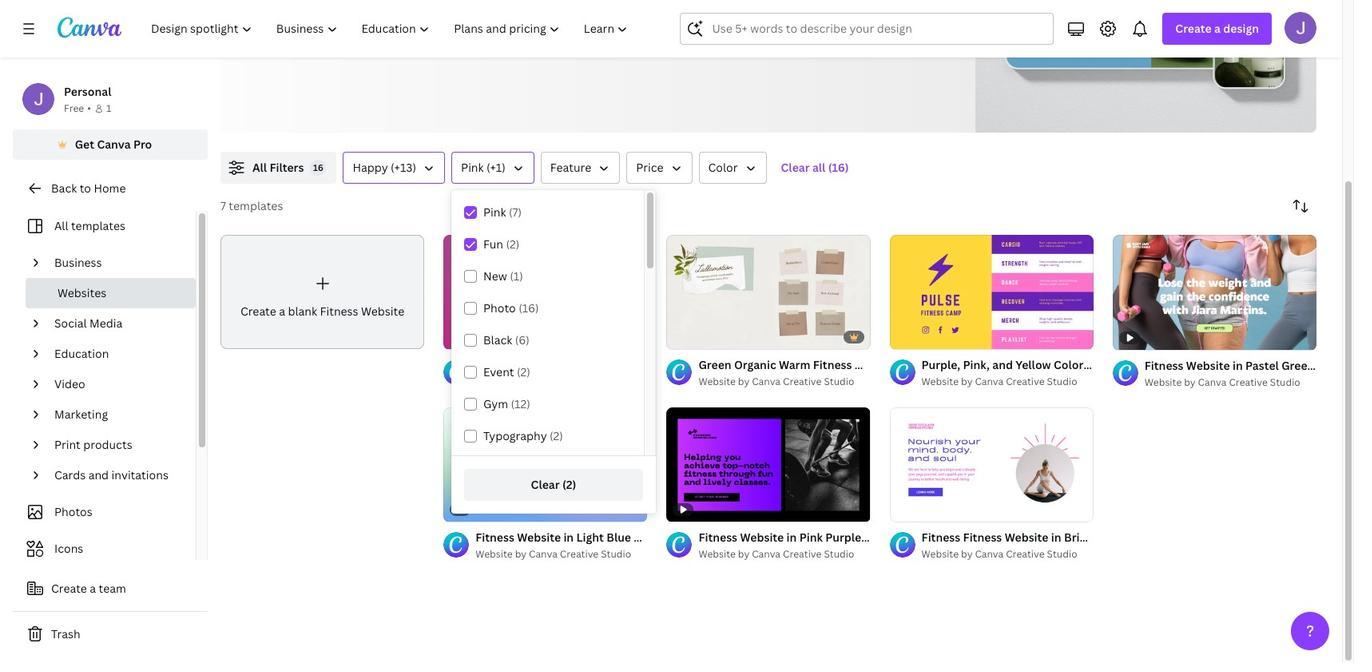 Task type: locate. For each thing, give the bounding box(es) containing it.
a left 'team'
[[90, 581, 96, 596]]

warm
[[779, 357, 811, 372]]

in inside fitness website in pink purple dynamic neons style website by canva creative studio
[[787, 530, 797, 545]]

fitness inside fitness website in pink purple dynamic neons style website by canva creative studio
[[699, 530, 738, 545]]

and for cards and invitations
[[88, 467, 109, 483]]

using left any
[[528, 30, 561, 47]]

(2) inside button
[[562, 477, 576, 492]]

(6)
[[515, 332, 530, 348]]

neons
[[915, 530, 950, 545]]

1 vertical spatial clear
[[531, 477, 560, 492]]

pink left white
[[634, 530, 657, 545]]

fitness right warm
[[813, 357, 852, 372]]

a left design
[[1215, 21, 1221, 36]]

in
[[564, 530, 574, 545], [787, 530, 797, 545]]

blue down (6)
[[525, 357, 549, 372]]

beautifully
[[629, 30, 696, 47]]

(16) right photo
[[519, 300, 539, 316]]

designed
[[699, 30, 755, 47]]

create down icons
[[51, 581, 87, 596]]

photo
[[483, 300, 516, 316]]

clear down typography (2)
[[531, 477, 560, 492]]

personal
[[64, 84, 111, 99]]

(2) for fun (2)
[[506, 237, 520, 252]]

our
[[605, 30, 626, 47]]

pro
[[133, 137, 152, 152]]

fitness up the free
[[520, 9, 561, 26]]

1 horizontal spatial create
[[240, 303, 276, 319]]

fitness up designed at the right top of the page
[[725, 9, 766, 26]]

2 vertical spatial and
[[88, 467, 109, 483]]

pink down black
[[476, 357, 499, 372]]

templates for 7 templates
[[229, 198, 283, 213]]

pink left (+1)
[[461, 160, 484, 175]]

services
[[564, 9, 615, 26]]

creative
[[560, 375, 599, 388], [783, 375, 822, 388], [1006, 375, 1045, 388], [1229, 375, 1268, 389], [1006, 547, 1045, 561], [560, 548, 599, 561], [783, 548, 822, 561]]

0 horizontal spatial create
[[51, 581, 87, 596]]

None search field
[[680, 13, 1054, 45]]

all down back
[[54, 218, 68, 233]]

to
[[425, 9, 438, 26], [80, 181, 91, 196]]

0 horizontal spatial to
[[80, 181, 91, 196]]

0 vertical spatial create
[[1176, 21, 1212, 36]]

free •
[[64, 101, 91, 115]]

to up publish
[[425, 9, 438, 26]]

0 vertical spatial to
[[425, 9, 438, 26]]

gym (12)
[[483, 396, 530, 411]]

event
[[483, 364, 514, 380]]

2 horizontal spatial a
[[1215, 21, 1221, 36]]

and inside motivate prospective clients to avail of your fitness services by using creative fitness website designs by canva. customize and publish one for free using any of our beautifully designed templates.
[[377, 30, 401, 47]]

clear left the all
[[781, 160, 810, 175]]

create a team
[[51, 581, 126, 596]]

home
[[94, 181, 126, 196]]

(2) right typography on the left bottom of the page
[[550, 428, 563, 443]]

social media
[[54, 316, 122, 331]]

2 vertical spatial create
[[51, 581, 87, 596]]

fitness right gradient
[[603, 357, 641, 372]]

(2) down typography (2)
[[562, 477, 576, 492]]

canva inside fitness website in pink purple dynamic neons style website by canva creative studio
[[752, 548, 781, 561]]

by inside pink and blue gradient fitness bio-link website website by canva creative studio
[[515, 375, 527, 388]]

a inside create a blank fitness website element
[[279, 303, 285, 319]]

green organic warm fitness bio-link website image
[[667, 235, 871, 349]]

2 in from the left
[[787, 530, 797, 545]]

for
[[479, 30, 497, 47]]

happy (+13)
[[353, 160, 416, 175]]

website by canva creative studio
[[922, 375, 1078, 388], [1145, 375, 1301, 389], [922, 547, 1078, 561]]

bio- right warm
[[855, 357, 877, 372]]

and
[[377, 30, 401, 47], [502, 357, 522, 372], [88, 467, 109, 483]]

2 vertical spatial a
[[90, 581, 96, 596]]

bio- inside pink and blue gradient fitness bio-link website website by canva creative studio
[[644, 357, 666, 372]]

2 bio- from the left
[[855, 357, 877, 372]]

a for design
[[1215, 21, 1221, 36]]

clear for clear (2)
[[531, 477, 560, 492]]

style inside fitness website in pink purple dynamic neons style website by canva creative studio
[[952, 530, 980, 545]]

pink inside button
[[461, 160, 484, 175]]

(2) right fun
[[506, 237, 520, 252]]

clear for clear all (16)
[[781, 160, 810, 175]]

templates down back to home
[[71, 218, 125, 233]]

0 horizontal spatial and
[[88, 467, 109, 483]]

create for create a blank fitness website
[[240, 303, 276, 319]]

happy (+13) button
[[343, 152, 445, 184]]

1 vertical spatial blue
[[607, 530, 631, 545]]

of
[[473, 9, 485, 26], [589, 30, 602, 47]]

create for create a team
[[51, 581, 87, 596]]

1 horizontal spatial a
[[279, 303, 285, 319]]

pink left "purple"
[[800, 530, 823, 545]]

0 vertical spatial of
[[473, 9, 485, 26]]

1 horizontal spatial templates
[[229, 198, 283, 213]]

(16) right the all
[[828, 160, 849, 175]]

products
[[83, 437, 132, 452]]

avail
[[441, 9, 469, 26]]

one
[[453, 30, 476, 47]]

0 vertical spatial clear
[[781, 160, 810, 175]]

to right back
[[80, 181, 91, 196]]

pink and blue gradient fitness bio-link website image
[[444, 235, 648, 349]]

0 horizontal spatial blue
[[525, 357, 549, 372]]

(2) for clear (2)
[[562, 477, 576, 492]]

canva inside button
[[97, 137, 131, 152]]

2 horizontal spatial create
[[1176, 21, 1212, 36]]

a inside create a team button
[[90, 581, 96, 596]]

black
[[483, 332, 512, 348]]

1 bio- from the left
[[644, 357, 666, 372]]

typography
[[483, 428, 547, 443]]

1 fitness from the left
[[520, 9, 561, 26]]

1 horizontal spatial (16)
[[828, 160, 849, 175]]

create inside dropdown button
[[1176, 21, 1212, 36]]

0 horizontal spatial bio-
[[644, 357, 666, 372]]

jacob simon image
[[1285, 12, 1317, 44]]

black (6)
[[483, 332, 530, 348]]

in inside the fitness website in light blue pink white gradients style website by canva creative studio
[[564, 530, 574, 545]]

creative inside green organic warm fitness bio-link website website by canva creative studio
[[783, 375, 822, 388]]

1 horizontal spatial all
[[252, 160, 267, 175]]

and down clients
[[377, 30, 401, 47]]

clear all (16)
[[781, 160, 849, 175]]

1 horizontal spatial and
[[377, 30, 401, 47]]

1 horizontal spatial fitness
[[725, 9, 766, 26]]

1 vertical spatial using
[[528, 30, 561, 47]]

website by canva creative studio link
[[476, 374, 648, 390], [699, 374, 871, 390], [922, 374, 1094, 390], [1145, 374, 1317, 390], [922, 546, 1094, 562], [476, 547, 648, 563], [699, 547, 871, 563]]

to inside motivate prospective clients to avail of your fitness services by using creative fitness website designs by canva. customize and publish one for free using any of our beautifully designed templates.
[[425, 9, 438, 26]]

organic
[[734, 357, 776, 372]]

back to home link
[[13, 173, 208, 205]]

photos link
[[22, 497, 186, 527]]

website
[[769, 9, 817, 26]]

website
[[361, 303, 405, 319], [692, 357, 735, 372], [902, 357, 946, 372], [476, 375, 513, 388], [699, 375, 736, 388], [922, 375, 959, 388], [1145, 375, 1182, 389], [517, 530, 561, 545], [740, 530, 784, 545], [922, 547, 959, 561], [476, 548, 513, 561], [699, 548, 736, 561]]

1 link from the left
[[666, 357, 689, 372]]

pink inside pink and blue gradient fitness bio-link website website by canva creative studio
[[476, 357, 499, 372]]

0 vertical spatial templates
[[229, 198, 283, 213]]

0 horizontal spatial templates
[[71, 218, 125, 233]]

websites
[[58, 285, 106, 300]]

create inside button
[[51, 581, 87, 596]]

1 horizontal spatial bio-
[[855, 357, 877, 372]]

1 vertical spatial and
[[502, 357, 522, 372]]

a inside create a design dropdown button
[[1215, 21, 1221, 36]]

style right neons
[[952, 530, 980, 545]]

0 horizontal spatial clear
[[531, 477, 560, 492]]

print products
[[54, 437, 132, 452]]

create a blank fitness website element
[[221, 235, 424, 350]]

studio inside the fitness website in light blue pink white gradients style website by canva creative studio
[[601, 548, 631, 561]]

1 horizontal spatial to
[[425, 9, 438, 26]]

invitations
[[111, 467, 168, 483]]

fitness down the clear (2) button
[[476, 530, 514, 545]]

fitness
[[520, 9, 561, 26], [725, 9, 766, 26]]

fitness website in light blue pink white gradients style link
[[476, 529, 778, 547]]

all templates
[[54, 218, 125, 233]]

1 horizontal spatial of
[[589, 30, 602, 47]]

blue right light at the left bottom
[[607, 530, 631, 545]]

clear
[[781, 160, 810, 175], [531, 477, 560, 492]]

0 horizontal spatial (16)
[[519, 300, 539, 316]]

create left design
[[1176, 21, 1212, 36]]

0 horizontal spatial link
[[666, 357, 689, 372]]

create left blank
[[240, 303, 276, 319]]

clear inside button
[[531, 477, 560, 492]]

trash link
[[13, 618, 208, 650]]

fun (2)
[[483, 237, 520, 252]]

0 horizontal spatial a
[[90, 581, 96, 596]]

all filters
[[252, 160, 304, 175]]

1 style from the left
[[750, 530, 778, 545]]

0 vertical spatial a
[[1215, 21, 1221, 36]]

clients
[[381, 9, 422, 26]]

style right gradients
[[750, 530, 778, 545]]

a left blank
[[279, 303, 285, 319]]

fitness
[[320, 303, 358, 319], [603, 357, 641, 372], [813, 357, 852, 372], [476, 530, 514, 545], [699, 530, 738, 545]]

1 in from the left
[[564, 530, 574, 545]]

0 vertical spatial all
[[252, 160, 267, 175]]

pink for pink (7)
[[483, 205, 506, 220]]

and inside pink and blue gradient fitness bio-link website website by canva creative studio
[[502, 357, 522, 372]]

purple, pink, and yellow colorful blocks fitness bio-link website image
[[890, 235, 1094, 349]]

by inside green organic warm fitness bio-link website website by canva creative studio
[[738, 375, 750, 388]]

1 vertical spatial create
[[240, 303, 276, 319]]

all for all filters
[[252, 160, 267, 175]]

bio- left green
[[644, 357, 666, 372]]

back to home
[[51, 181, 126, 196]]

1 horizontal spatial style
[[952, 530, 980, 545]]

2 fitness from the left
[[725, 9, 766, 26]]

fitness right white
[[699, 530, 738, 545]]

1 vertical spatial (16)
[[519, 300, 539, 316]]

cards and invitations link
[[48, 460, 186, 491]]

2 link from the left
[[877, 357, 900, 372]]

1 vertical spatial all
[[54, 218, 68, 233]]

1 horizontal spatial link
[[877, 357, 900, 372]]

1 vertical spatial a
[[279, 303, 285, 319]]

cards
[[54, 467, 86, 483]]

pink for pink (+1)
[[461, 160, 484, 175]]

a for team
[[90, 581, 96, 596]]

2 horizontal spatial and
[[502, 357, 522, 372]]

0 horizontal spatial in
[[564, 530, 574, 545]]

0 horizontal spatial style
[[750, 530, 778, 545]]

0 horizontal spatial using
[[528, 30, 561, 47]]

feature
[[550, 160, 591, 175]]

all left filters
[[252, 160, 267, 175]]

and down the black (6)
[[502, 357, 522, 372]]

1 vertical spatial templates
[[71, 218, 125, 233]]

in for pink
[[787, 530, 797, 545]]

create
[[1176, 21, 1212, 36], [240, 303, 276, 319], [51, 581, 87, 596]]

studio inside fitness website in pink purple dynamic neons style website by canva creative studio
[[824, 548, 854, 561]]

link inside green organic warm fitness bio-link website website by canva creative studio
[[877, 357, 900, 372]]

7
[[221, 198, 226, 213]]

0 horizontal spatial all
[[54, 218, 68, 233]]

(2) right event
[[517, 364, 530, 380]]

pink (7)
[[483, 205, 522, 220]]

by inside fitness website in pink purple dynamic neons style website by canva creative studio
[[738, 548, 750, 561]]

2 style from the left
[[952, 530, 980, 545]]

0 vertical spatial using
[[636, 9, 669, 26]]

in for light
[[564, 530, 574, 545]]

and right the cards on the bottom left
[[88, 467, 109, 483]]

of up for at the left top of the page
[[473, 9, 485, 26]]

1 horizontal spatial clear
[[781, 160, 810, 175]]

canva.
[[265, 30, 306, 47]]

purple
[[826, 530, 862, 545]]

Search search field
[[712, 14, 1044, 44]]

pink left the (7)
[[483, 205, 506, 220]]

1 horizontal spatial blue
[[607, 530, 631, 545]]

gradient
[[552, 357, 600, 372]]

in left light at the left bottom
[[564, 530, 574, 545]]

light
[[576, 530, 604, 545]]

0 horizontal spatial fitness
[[520, 9, 561, 26]]

1 horizontal spatial in
[[787, 530, 797, 545]]

clear inside button
[[781, 160, 810, 175]]

color button
[[699, 152, 767, 184]]

of left "our"
[[589, 30, 602, 47]]

video link
[[48, 369, 186, 400]]

studio inside pink and blue gradient fitness bio-link website website by canva creative studio
[[601, 375, 631, 388]]

0 vertical spatial and
[[377, 30, 401, 47]]

0 vertical spatial (16)
[[828, 160, 849, 175]]

green organic warm fitness bio-link website link
[[699, 356, 946, 374]]

fitness website templates image
[[976, 0, 1317, 133], [976, 0, 1317, 133]]

create for create a design
[[1176, 21, 1212, 36]]

templates for all templates
[[71, 218, 125, 233]]

pink and blue gradient fitness bio-link website link
[[476, 356, 735, 374]]

using up beautifully
[[636, 9, 669, 26]]

16
[[313, 161, 323, 173]]

0 vertical spatial blue
[[525, 357, 549, 372]]

all
[[813, 160, 826, 175]]

(16)
[[828, 160, 849, 175], [519, 300, 539, 316]]

templates right 7
[[229, 198, 283, 213]]

style
[[750, 530, 778, 545], [952, 530, 980, 545]]

in left "purple"
[[787, 530, 797, 545]]



Task type: vqa. For each thing, say whether or not it's contained in the screenshot.


Task type: describe. For each thing, give the bounding box(es) containing it.
education
[[54, 346, 109, 361]]

clear all (16) button
[[773, 152, 857, 184]]

your
[[489, 9, 517, 26]]

1
[[106, 101, 111, 115]]

pink inside fitness website in pink purple dynamic neons style website by canva creative studio
[[800, 530, 823, 545]]

(12)
[[511, 396, 530, 411]]

white
[[660, 530, 692, 545]]

free
[[500, 30, 525, 47]]

gym
[[483, 396, 508, 411]]

price button
[[627, 152, 692, 184]]

fitness website in pink purple dynamic neons style link
[[699, 529, 980, 547]]

(+13)
[[391, 160, 416, 175]]

new
[[483, 268, 507, 284]]

fitness website in pink purple dynamic neons style website by canva creative studio
[[699, 530, 980, 561]]

pink (+1) button
[[451, 152, 534, 184]]

by inside the fitness website in light blue pink white gradients style website by canva creative studio
[[515, 548, 527, 561]]

get canva pro button
[[13, 129, 208, 160]]

business link
[[48, 248, 186, 278]]

creative
[[672, 9, 722, 26]]

any
[[564, 30, 586, 47]]

event (2)
[[483, 364, 530, 380]]

(7)
[[509, 205, 522, 220]]

clear (2) button
[[464, 469, 643, 501]]

fitness fitness website in bright blue pink white classy neons style image
[[890, 407, 1094, 522]]

and for pink and blue gradient fitness bio-link website website by canva creative studio
[[502, 357, 522, 372]]

print
[[54, 437, 81, 452]]

creative inside pink and blue gradient fitness bio-link website website by canva creative studio
[[560, 375, 599, 388]]

green
[[699, 357, 732, 372]]

motivate
[[246, 9, 301, 26]]

create a design
[[1176, 21, 1259, 36]]

bio- inside green organic warm fitness bio-link website website by canva creative studio
[[855, 357, 877, 372]]

(+1)
[[487, 160, 506, 175]]

free
[[64, 101, 84, 115]]

blue inside pink and blue gradient fitness bio-link website website by canva creative studio
[[525, 357, 549, 372]]

motivate prospective clients to avail of your fitness services by using creative fitness website designs by canva. customize and publish one for free using any of our beautifully designed templates.
[[246, 9, 867, 47]]

print products link
[[48, 430, 186, 460]]

(2) for event (2)
[[517, 364, 530, 380]]

filters
[[270, 160, 304, 175]]

prospective
[[304, 9, 377, 26]]

gradients
[[694, 530, 748, 545]]

fitness inside the fitness website in light blue pink white gradients style website by canva creative studio
[[476, 530, 514, 545]]

0 horizontal spatial of
[[473, 9, 485, 26]]

link inside pink and blue gradient fitness bio-link website website by canva creative studio
[[666, 357, 689, 372]]

(2) for typography (2)
[[550, 428, 563, 443]]

designs
[[820, 9, 867, 26]]

icons link
[[22, 534, 186, 564]]

feature button
[[541, 152, 620, 184]]

creative inside the fitness website in light blue pink white gradients style website by canva creative studio
[[560, 548, 599, 561]]

canva inside green organic warm fitness bio-link website website by canva creative studio
[[752, 375, 781, 388]]

1 horizontal spatial using
[[636, 9, 669, 26]]

(16) inside clear all (16) button
[[828, 160, 849, 175]]

trash
[[51, 626, 80, 642]]

fitness inside green organic warm fitness bio-link website website by canva creative studio
[[813, 357, 852, 372]]

canva inside pink and blue gradient fitness bio-link website website by canva creative studio
[[529, 375, 558, 388]]

media
[[90, 316, 122, 331]]

pink (+1)
[[461, 160, 506, 175]]

fun
[[483, 237, 503, 252]]

photos
[[54, 504, 92, 519]]

team
[[99, 581, 126, 596]]

canva inside the fitness website in light blue pink white gradients style website by canva creative studio
[[529, 548, 558, 561]]

green organic warm fitness bio-link website website by canva creative studio
[[699, 357, 946, 388]]

creative inside fitness website in pink purple dynamic neons style website by canva creative studio
[[783, 548, 822, 561]]

business
[[54, 255, 102, 270]]

fitness inside pink and blue gradient fitness bio-link website website by canva creative studio
[[603, 357, 641, 372]]

publish
[[404, 30, 449, 47]]

marketing link
[[48, 400, 186, 430]]

a for blank
[[279, 303, 285, 319]]

icons
[[54, 541, 83, 556]]

create a team button
[[13, 573, 208, 605]]

education link
[[48, 339, 186, 369]]

create a blank fitness website
[[240, 303, 405, 319]]

1 vertical spatial of
[[589, 30, 602, 47]]

get canva pro
[[75, 137, 152, 152]]

(1)
[[510, 268, 523, 284]]

photo (16)
[[483, 300, 539, 316]]

Sort by button
[[1285, 190, 1317, 222]]

design
[[1224, 21, 1259, 36]]

pink for pink and blue gradient fitness bio-link website website by canva creative studio
[[476, 357, 499, 372]]

marketing
[[54, 407, 108, 422]]

top level navigation element
[[141, 13, 642, 45]]

create a design button
[[1163, 13, 1272, 45]]

style inside the fitness website in light blue pink white gradients style website by canva creative studio
[[750, 530, 778, 545]]

new (1)
[[483, 268, 523, 284]]

pink inside the fitness website in light blue pink white gradients style website by canva creative studio
[[634, 530, 657, 545]]

blank
[[288, 303, 317, 319]]

dynamic
[[864, 530, 912, 545]]

social
[[54, 316, 87, 331]]

fitness right blank
[[320, 303, 358, 319]]

get
[[75, 137, 94, 152]]

typography (2)
[[483, 428, 563, 443]]

16 filter options selected element
[[310, 160, 326, 176]]

blue inside the fitness website in light blue pink white gradients style website by canva creative studio
[[607, 530, 631, 545]]

1 vertical spatial to
[[80, 181, 91, 196]]

all templates link
[[22, 211, 186, 241]]

back
[[51, 181, 77, 196]]

•
[[87, 101, 91, 115]]

studio inside green organic warm fitness bio-link website website by canva creative studio
[[824, 375, 854, 388]]

customize
[[310, 30, 374, 47]]

social media link
[[48, 308, 186, 339]]

all for all templates
[[54, 218, 68, 233]]

create a blank fitness website link
[[221, 235, 424, 350]]



